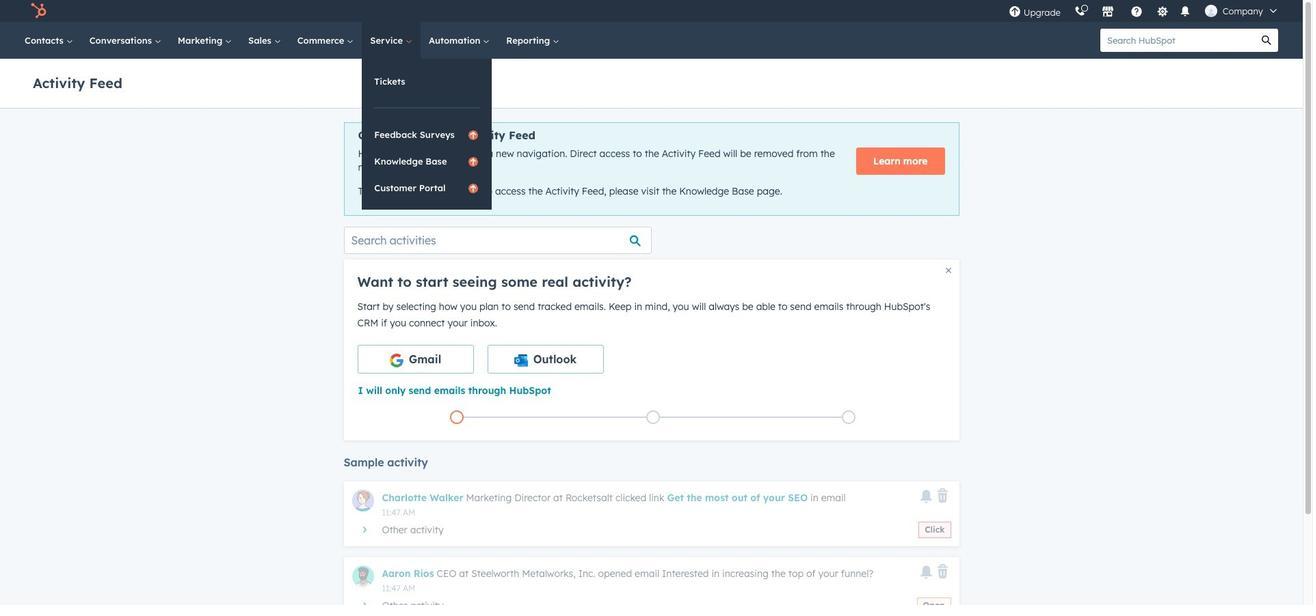Task type: vqa. For each thing, say whether or not it's contained in the screenshot.
Pagination navigation
no



Task type: locate. For each thing, give the bounding box(es) containing it.
None checkbox
[[357, 345, 474, 374]]

None checkbox
[[487, 345, 604, 374]]

onboarding.steps.finalstep.title image
[[845, 415, 852, 422]]

jacob simon image
[[1205, 5, 1217, 17]]

menu
[[1002, 0, 1286, 22]]

onboarding.steps.sendtrackedemailingmail.title image
[[649, 415, 656, 422]]

Search activities search field
[[344, 227, 651, 254]]

close image
[[945, 268, 951, 273]]

list
[[359, 408, 947, 427]]



Task type: describe. For each thing, give the bounding box(es) containing it.
service menu
[[362, 59, 492, 210]]

Search HubSpot search field
[[1100, 29, 1255, 52]]

marketplaces image
[[1102, 6, 1114, 18]]



